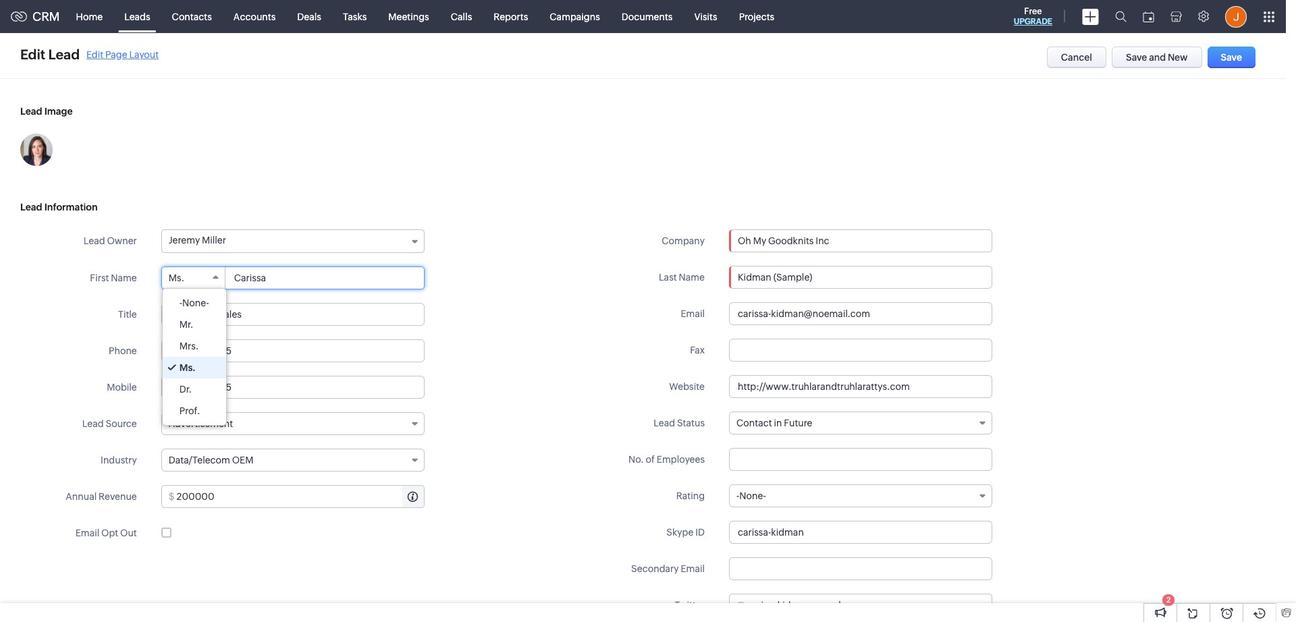 Task type: describe. For each thing, give the bounding box(es) containing it.
first name
[[90, 273, 137, 284]]

page
[[105, 49, 127, 60]]

meetings link
[[378, 0, 440, 33]]

jeremy miller
[[169, 235, 226, 246]]

information
[[44, 202, 98, 213]]

last
[[659, 272, 677, 283]]

Contact in Future field
[[729, 412, 993, 435]]

future
[[784, 418, 813, 429]]

lead image
[[20, 106, 73, 117]]

no.
[[629, 454, 644, 465]]

email for email opt out
[[75, 528, 99, 539]]

mobile
[[107, 382, 137, 393]]

new
[[1168, 52, 1188, 63]]

campaigns link
[[539, 0, 611, 33]]

in
[[774, 418, 782, 429]]

campaigns
[[550, 11, 600, 22]]

2 vertical spatial email
[[681, 564, 705, 575]]

skype id
[[667, 527, 705, 538]]

secondary email
[[631, 564, 705, 575]]

contact
[[737, 418, 772, 429]]

profile image
[[1225, 6, 1247, 27]]

employees
[[657, 454, 705, 465]]

calendar image
[[1143, 11, 1155, 22]]

mrs. option
[[163, 336, 226, 357]]

lead source
[[82, 419, 137, 429]]

documents
[[622, 11, 673, 22]]

visits
[[694, 11, 717, 22]]

mr.
[[179, 319, 193, 330]]

image
[[44, 106, 73, 117]]

visits link
[[684, 0, 728, 33]]

meetings
[[388, 11, 429, 22]]

email opt out
[[75, 528, 137, 539]]

and
[[1149, 52, 1166, 63]]

calls link
[[440, 0, 483, 33]]

none- inside field
[[740, 491, 766, 502]]

email for email
[[681, 309, 705, 319]]

prof. option
[[163, 400, 226, 422]]

image image
[[20, 134, 53, 166]]

search image
[[1115, 11, 1127, 22]]

profile element
[[1217, 0, 1255, 33]]

status
[[677, 418, 705, 429]]

leads link
[[114, 0, 161, 33]]

company
[[662, 236, 705, 246]]

search element
[[1107, 0, 1135, 33]]

of
[[646, 454, 655, 465]]

phone
[[109, 346, 137, 356]]

leads
[[124, 11, 150, 22]]

annual revenue
[[66, 492, 137, 502]]

home link
[[65, 0, 114, 33]]

fax
[[690, 345, 705, 356]]

none- inside option
[[182, 298, 209, 309]]

owner
[[107, 236, 137, 246]]

name for last name
[[679, 272, 705, 283]]

save for save
[[1221, 52, 1242, 63]]

lead for lead source
[[82, 419, 104, 429]]

Ms. field
[[162, 267, 225, 289]]

free upgrade
[[1014, 6, 1053, 26]]

contacts link
[[161, 0, 223, 33]]

mrs.
[[179, 341, 199, 352]]

save and new button
[[1112, 47, 1202, 68]]

edit inside edit lead edit page layout
[[86, 49, 103, 60]]

Data/Telecom OEM field
[[161, 449, 425, 472]]

crm
[[32, 9, 60, 24]]

0 horizontal spatial edit
[[20, 47, 45, 62]]

industry
[[101, 455, 137, 466]]

layout
[[129, 49, 159, 60]]

website
[[669, 381, 705, 392]]

edit lead edit page layout
[[20, 47, 159, 62]]

calls
[[451, 11, 472, 22]]

skype
[[667, 527, 694, 538]]

@
[[737, 600, 745, 611]]

no. of employees
[[629, 454, 705, 465]]

rating
[[676, 491, 705, 502]]

lead down crm
[[48, 47, 80, 62]]

save for save and new
[[1126, 52, 1147, 63]]

accounts
[[234, 11, 276, 22]]

free
[[1024, 6, 1042, 16]]

data/telecom oem
[[169, 455, 254, 466]]

ms. option
[[163, 357, 226, 379]]



Task type: vqa. For each thing, say whether or not it's contained in the screenshot.
cancel
yes



Task type: locate. For each thing, give the bounding box(es) containing it.
1 vertical spatial none-
[[740, 491, 766, 502]]

list box containing -none-
[[163, 289, 226, 425]]

ms.
[[169, 273, 184, 284], [179, 363, 196, 373]]

None text field
[[730, 230, 992, 252], [729, 266, 993, 289], [729, 339, 993, 362], [161, 340, 425, 363], [161, 376, 425, 399], [177, 486, 424, 508], [729, 558, 993, 581], [730, 230, 992, 252], [729, 266, 993, 289], [729, 339, 993, 362], [161, 340, 425, 363], [161, 376, 425, 399], [177, 486, 424, 508], [729, 558, 993, 581]]

tasks link
[[332, 0, 378, 33]]

1 horizontal spatial save
[[1221, 52, 1242, 63]]

ms. down mrs.
[[179, 363, 196, 373]]

accounts link
[[223, 0, 287, 33]]

title
[[118, 309, 137, 320]]

deals link
[[287, 0, 332, 33]]

reports link
[[483, 0, 539, 33]]

id
[[696, 527, 705, 538]]

1 horizontal spatial edit
[[86, 49, 103, 60]]

-none- inside field
[[737, 491, 766, 502]]

2 save from the left
[[1221, 52, 1242, 63]]

dr.
[[179, 384, 192, 395]]

- inside -none- field
[[737, 491, 740, 502]]

none- right rating
[[740, 491, 766, 502]]

ms. inside option
[[179, 363, 196, 373]]

dr. option
[[163, 379, 226, 400]]

create menu element
[[1074, 0, 1107, 33]]

-none-
[[179, 298, 209, 309], [737, 491, 766, 502]]

first
[[90, 273, 109, 284]]

contacts
[[172, 11, 212, 22]]

-None- field
[[729, 485, 993, 508]]

lead left information
[[20, 202, 42, 213]]

oem
[[232, 455, 254, 466]]

-none- option
[[163, 292, 226, 314]]

advertisement
[[169, 419, 233, 429]]

-none- up the mr. option
[[179, 298, 209, 309]]

source
[[106, 419, 137, 429]]

$
[[169, 492, 175, 502]]

lead for lead owner
[[84, 236, 105, 246]]

projects link
[[728, 0, 785, 33]]

1 vertical spatial -none-
[[737, 491, 766, 502]]

Advertisement field
[[161, 413, 425, 435]]

0 horizontal spatial none-
[[182, 298, 209, 309]]

create menu image
[[1082, 8, 1099, 25]]

last name
[[659, 272, 705, 283]]

none- up the mr. option
[[182, 298, 209, 309]]

save button
[[1208, 47, 1256, 68]]

1 vertical spatial -
[[737, 491, 740, 502]]

None text field
[[226, 267, 424, 289], [729, 302, 993, 325], [161, 303, 425, 326], [729, 375, 993, 398], [729, 448, 993, 471], [729, 521, 993, 544], [747, 595, 992, 616], [226, 267, 424, 289], [729, 302, 993, 325], [161, 303, 425, 326], [729, 375, 993, 398], [729, 448, 993, 471], [729, 521, 993, 544], [747, 595, 992, 616]]

1 vertical spatial email
[[75, 528, 99, 539]]

prof.
[[179, 406, 200, 417]]

save down profile element
[[1221, 52, 1242, 63]]

miller
[[202, 235, 226, 246]]

- right rating
[[737, 491, 740, 502]]

lead left status
[[654, 418, 675, 429]]

lead left source on the bottom of page
[[82, 419, 104, 429]]

None field
[[730, 230, 992, 252]]

ms. inside field
[[169, 273, 184, 284]]

lead
[[48, 47, 80, 62], [20, 106, 42, 117], [20, 202, 42, 213], [84, 236, 105, 246], [654, 418, 675, 429], [82, 419, 104, 429]]

secondary
[[631, 564, 679, 575]]

0 vertical spatial -none-
[[179, 298, 209, 309]]

save
[[1126, 52, 1147, 63], [1221, 52, 1242, 63]]

edit page layout link
[[86, 49, 159, 60]]

0 horizontal spatial save
[[1126, 52, 1147, 63]]

revenue
[[99, 492, 137, 502]]

1 save from the left
[[1126, 52, 1147, 63]]

-none- inside option
[[179, 298, 209, 309]]

lead left image
[[20, 106, 42, 117]]

none-
[[182, 298, 209, 309], [740, 491, 766, 502]]

save and new
[[1126, 52, 1188, 63]]

edit down crm link at the top left
[[20, 47, 45, 62]]

deals
[[297, 11, 321, 22]]

tasks
[[343, 11, 367, 22]]

0 vertical spatial ms.
[[169, 273, 184, 284]]

email up fax
[[681, 309, 705, 319]]

name for first name
[[111, 273, 137, 284]]

0 vertical spatial -
[[179, 298, 182, 309]]

cancel button
[[1047, 47, 1107, 68]]

- up the mr.
[[179, 298, 182, 309]]

lead information
[[20, 202, 98, 213]]

0 horizontal spatial name
[[111, 273, 137, 284]]

save left and
[[1126, 52, 1147, 63]]

list box
[[163, 289, 226, 425]]

email up twitter
[[681, 564, 705, 575]]

data/telecom
[[169, 455, 230, 466]]

contact in future
[[737, 418, 813, 429]]

cancel
[[1061, 52, 1092, 63]]

1 vertical spatial ms.
[[179, 363, 196, 373]]

1 horizontal spatial -none-
[[737, 491, 766, 502]]

0 horizontal spatial -none-
[[179, 298, 209, 309]]

- inside -none- option
[[179, 298, 182, 309]]

jeremy
[[169, 235, 200, 246]]

lead for lead information
[[20, 202, 42, 213]]

home
[[76, 11, 103, 22]]

save inside save button
[[1221, 52, 1242, 63]]

save inside save and new button
[[1126, 52, 1147, 63]]

reports
[[494, 11, 528, 22]]

lead for lead status
[[654, 418, 675, 429]]

crm link
[[11, 9, 60, 24]]

1 horizontal spatial name
[[679, 272, 705, 283]]

lead for lead image
[[20, 106, 42, 117]]

annual
[[66, 492, 97, 502]]

email
[[681, 309, 705, 319], [75, 528, 99, 539], [681, 564, 705, 575]]

twitter
[[675, 600, 705, 611]]

-none- right rating
[[737, 491, 766, 502]]

0 vertical spatial email
[[681, 309, 705, 319]]

upgrade
[[1014, 17, 1053, 26]]

0 horizontal spatial -
[[179, 298, 182, 309]]

out
[[120, 528, 137, 539]]

lead owner
[[84, 236, 137, 246]]

name right first
[[111, 273, 137, 284]]

1 horizontal spatial -
[[737, 491, 740, 502]]

email left opt
[[75, 528, 99, 539]]

name
[[679, 272, 705, 283], [111, 273, 137, 284]]

documents link
[[611, 0, 684, 33]]

edit
[[20, 47, 45, 62], [86, 49, 103, 60]]

lead status
[[654, 418, 705, 429]]

name right last
[[679, 272, 705, 283]]

2
[[1167, 596, 1171, 604]]

1 horizontal spatial none-
[[740, 491, 766, 502]]

opt
[[101, 528, 118, 539]]

lead left owner
[[84, 236, 105, 246]]

mr. option
[[163, 314, 226, 336]]

projects
[[739, 11, 775, 22]]

edit left page
[[86, 49, 103, 60]]

0 vertical spatial none-
[[182, 298, 209, 309]]

ms. up -none- option
[[169, 273, 184, 284]]



